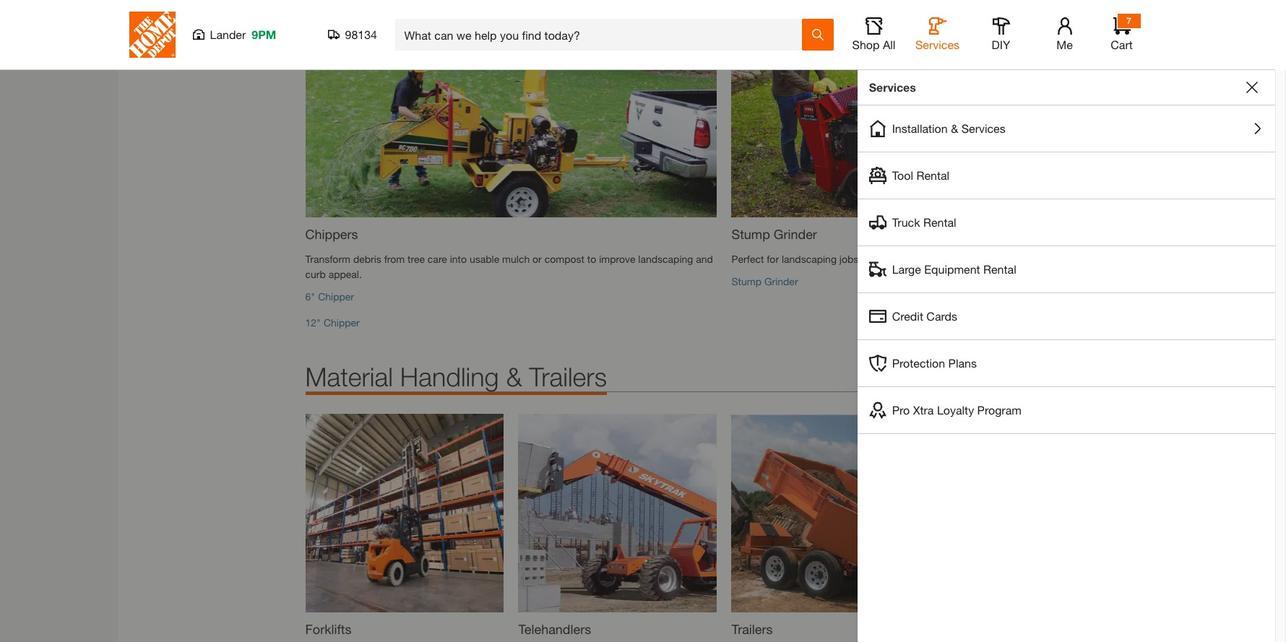 Task type: describe. For each thing, give the bounding box(es) containing it.
xtra
[[914, 403, 934, 417]]

rental inside large equipment rental link
[[984, 262, 1017, 276]]

chipper for 12" chipper
[[324, 317, 360, 329]]

6" chipper
[[305, 291, 354, 303]]

1 stump grinder from the top
[[732, 226, 818, 242]]

shop
[[853, 38, 880, 51]]

1 vertical spatial grinder
[[765, 276, 799, 288]]

cart 7
[[1111, 15, 1133, 51]]

and inside transform debris from tree care into usable mulch or compost to improve landscaping and curb appeal.
[[696, 253, 713, 265]]

perfect
[[732, 253, 764, 265]]

debris
[[353, 253, 382, 265]]

tree inside transform debris from tree care into usable mulch or compost to improve landscaping and curb appeal.
[[408, 253, 425, 265]]

1 stump from the top
[[732, 226, 771, 242]]

pro xtra loyalty program link
[[858, 387, 1276, 434]]

9pm
[[252, 27, 276, 41]]

protection plans link
[[858, 340, 1276, 387]]

diy button
[[978, 17, 1025, 52]]

7
[[1127, 15, 1132, 26]]

stump
[[988, 253, 1017, 265]]

2 and from the left
[[969, 253, 986, 265]]

large equipment rental
[[893, 262, 1017, 276]]

credit cards link
[[858, 294, 1276, 340]]

diy
[[992, 38, 1011, 51]]

feedback link image
[[1267, 244, 1287, 322]]

care
[[428, 253, 447, 265]]

mulch
[[502, 253, 530, 265]]

concrete buggies image
[[945, 414, 1144, 613]]

protection plans
[[893, 356, 977, 370]]

perfect for landscaping jobs, tree care/maintenance and stump removal.
[[732, 253, 1058, 265]]

truck rental
[[893, 215, 957, 229]]

protection
[[893, 356, 946, 370]]

forklifts
[[305, 622, 352, 638]]

shop all
[[853, 38, 896, 51]]

0 horizontal spatial trailers
[[530, 362, 607, 393]]

2 landscaping from the left
[[782, 253, 837, 265]]

drawer close image
[[1247, 82, 1259, 93]]

truck rental link
[[858, 200, 1276, 246]]

lander
[[210, 27, 246, 41]]

chipper for 6" chipper
[[318, 291, 354, 303]]

cards
[[927, 309, 958, 323]]

0 horizontal spatial &
[[506, 362, 522, 393]]

compost
[[545, 253, 585, 265]]

tool rental
[[893, 168, 950, 182]]

tool
[[893, 168, 914, 182]]

chippers image
[[305, 1, 717, 218]]

menu containing installation & services
[[858, 106, 1276, 434]]

installation
[[893, 121, 948, 135]]

landscaping inside transform debris from tree care into usable mulch or compost to improve landscaping and curb appeal.
[[639, 253, 694, 265]]

pro
[[893, 403, 910, 417]]

me
[[1057, 38, 1073, 51]]

equipment
[[925, 262, 981, 276]]

for
[[767, 253, 779, 265]]

telehandlers image
[[519, 414, 717, 613]]

6"
[[305, 291, 315, 303]]



Task type: vqa. For each thing, say whether or not it's contained in the screenshot.
the top "Store"
no



Task type: locate. For each thing, give the bounding box(es) containing it.
tree right "jobs," at the top right of page
[[865, 253, 882, 265]]

services
[[916, 38, 960, 51], [869, 80, 917, 94], [962, 121, 1006, 135]]

grinder
[[774, 226, 818, 242], [765, 276, 799, 288]]

credit cards
[[893, 309, 958, 323]]

services inside services button
[[916, 38, 960, 51]]

cart
[[1111, 38, 1133, 51]]

landscaping right the for
[[782, 253, 837, 265]]

& inside button
[[951, 121, 959, 135]]

2 vertical spatial rental
[[984, 262, 1017, 276]]

from
[[384, 253, 405, 265]]

removal.
[[1020, 253, 1058, 265]]

chippers
[[305, 226, 358, 242]]

landscaping right the improve
[[639, 253, 694, 265]]

lander 9pm
[[210, 27, 276, 41]]

12"
[[305, 317, 321, 329]]

transform debris from tree care into usable mulch or compost to improve landscaping and curb appeal.
[[305, 253, 713, 281]]

12" chipper link
[[305, 317, 360, 329]]

material handling & trailers
[[305, 362, 607, 393]]

0 horizontal spatial tree
[[408, 253, 425, 265]]

and left perfect
[[696, 253, 713, 265]]

1 vertical spatial chipper
[[324, 317, 360, 329]]

me button
[[1042, 17, 1088, 52]]

all
[[883, 38, 896, 51]]

chipper right 12"
[[324, 317, 360, 329]]

to
[[588, 253, 597, 265]]

rental right truck
[[924, 215, 957, 229]]

jobs,
[[840, 253, 862, 265]]

1 vertical spatial trailers
[[732, 622, 773, 638]]

tool rental link
[[858, 153, 1276, 199]]

stump grinder
[[732, 226, 818, 242], [732, 276, 799, 288]]

plans
[[949, 356, 977, 370]]

large
[[893, 262, 922, 276]]

grinder up the for
[[774, 226, 818, 242]]

transform
[[305, 253, 351, 265]]

truck
[[893, 215, 921, 229]]

pro xtra loyalty program
[[893, 403, 1022, 417]]

stump grinder up the for
[[732, 226, 818, 242]]

chipper
[[318, 291, 354, 303], [324, 317, 360, 329]]

improve
[[599, 253, 636, 265]]

stump grinder image
[[732, 1, 1144, 218]]

0 horizontal spatial and
[[696, 253, 713, 265]]

stump
[[732, 226, 771, 242], [732, 276, 762, 288]]

handling
[[400, 362, 499, 393]]

the home depot logo image
[[129, 12, 175, 58]]

1 horizontal spatial and
[[969, 253, 986, 265]]

into
[[450, 253, 467, 265]]

chipper down appeal.
[[318, 291, 354, 303]]

98134 button
[[328, 27, 378, 42]]

grinder down the for
[[765, 276, 799, 288]]

1 vertical spatial stump grinder
[[732, 276, 799, 288]]

rental right tool at the right top of the page
[[917, 168, 950, 182]]

rental for truck rental
[[924, 215, 957, 229]]

program
[[978, 403, 1022, 417]]

stump down perfect
[[732, 276, 762, 288]]

1 vertical spatial stump
[[732, 276, 762, 288]]

1 landscaping from the left
[[639, 253, 694, 265]]

1 tree from the left
[[408, 253, 425, 265]]

menu
[[858, 106, 1276, 434]]

material
[[305, 362, 393, 393]]

0 vertical spatial chipper
[[318, 291, 354, 303]]

services inside installation & services button
[[962, 121, 1006, 135]]

rental left removal. on the top of page
[[984, 262, 1017, 276]]

services down all
[[869, 80, 917, 94]]

curb
[[305, 268, 326, 281]]

2 stump from the top
[[732, 276, 762, 288]]

0 vertical spatial services
[[916, 38, 960, 51]]

1 horizontal spatial trailers
[[732, 622, 773, 638]]

installation & services
[[893, 121, 1006, 135]]

tree
[[408, 253, 425, 265], [865, 253, 882, 265]]

trailers image
[[732, 414, 931, 613]]

large equipment rental link
[[858, 247, 1276, 293]]

2 vertical spatial services
[[962, 121, 1006, 135]]

2 stump grinder from the top
[[732, 276, 799, 288]]

tree left care
[[408, 253, 425, 265]]

care/maintenance
[[885, 253, 966, 265]]

shop all button
[[851, 17, 897, 52]]

or
[[533, 253, 542, 265]]

1 vertical spatial &
[[506, 362, 522, 393]]

loyalty
[[938, 403, 975, 417]]

trailers
[[530, 362, 607, 393], [732, 622, 773, 638]]

1 and from the left
[[696, 253, 713, 265]]

0 horizontal spatial landscaping
[[639, 253, 694, 265]]

2 tree from the left
[[865, 253, 882, 265]]

0 vertical spatial rental
[[917, 168, 950, 182]]

rental inside tool rental link
[[917, 168, 950, 182]]

stump up perfect
[[732, 226, 771, 242]]

What can we help you find today? search field
[[404, 20, 801, 50]]

services right installation
[[962, 121, 1006, 135]]

0 vertical spatial grinder
[[774, 226, 818, 242]]

1 vertical spatial services
[[869, 80, 917, 94]]

1 horizontal spatial tree
[[865, 253, 882, 265]]

& right handling
[[506, 362, 522, 393]]

installation & services button
[[858, 106, 1276, 152]]

usable
[[470, 253, 500, 265]]

stump grinder down the for
[[732, 276, 799, 288]]

0 vertical spatial stump grinder
[[732, 226, 818, 242]]

forklifts image
[[305, 414, 504, 613]]

rental inside truck rental link
[[924, 215, 957, 229]]

services button
[[915, 17, 961, 52]]

1 vertical spatial rental
[[924, 215, 957, 229]]

& right installation
[[951, 121, 959, 135]]

telehandlers
[[519, 622, 591, 638]]

stump grinder link
[[732, 276, 799, 288]]

services right all
[[916, 38, 960, 51]]

1 horizontal spatial landscaping
[[782, 253, 837, 265]]

1 horizontal spatial &
[[951, 121, 959, 135]]

0 vertical spatial trailers
[[530, 362, 607, 393]]

landscaping
[[639, 253, 694, 265], [782, 253, 837, 265]]

and
[[696, 253, 713, 265], [969, 253, 986, 265]]

12" chipper
[[305, 317, 360, 329]]

&
[[951, 121, 959, 135], [506, 362, 522, 393]]

6" chipper link
[[305, 291, 354, 303]]

appeal.
[[329, 268, 362, 281]]

rental
[[917, 168, 950, 182], [924, 215, 957, 229], [984, 262, 1017, 276]]

0 vertical spatial &
[[951, 121, 959, 135]]

credit
[[893, 309, 924, 323]]

0 vertical spatial stump
[[732, 226, 771, 242]]

rental for tool rental
[[917, 168, 950, 182]]

and left stump
[[969, 253, 986, 265]]

98134
[[345, 27, 377, 41]]



